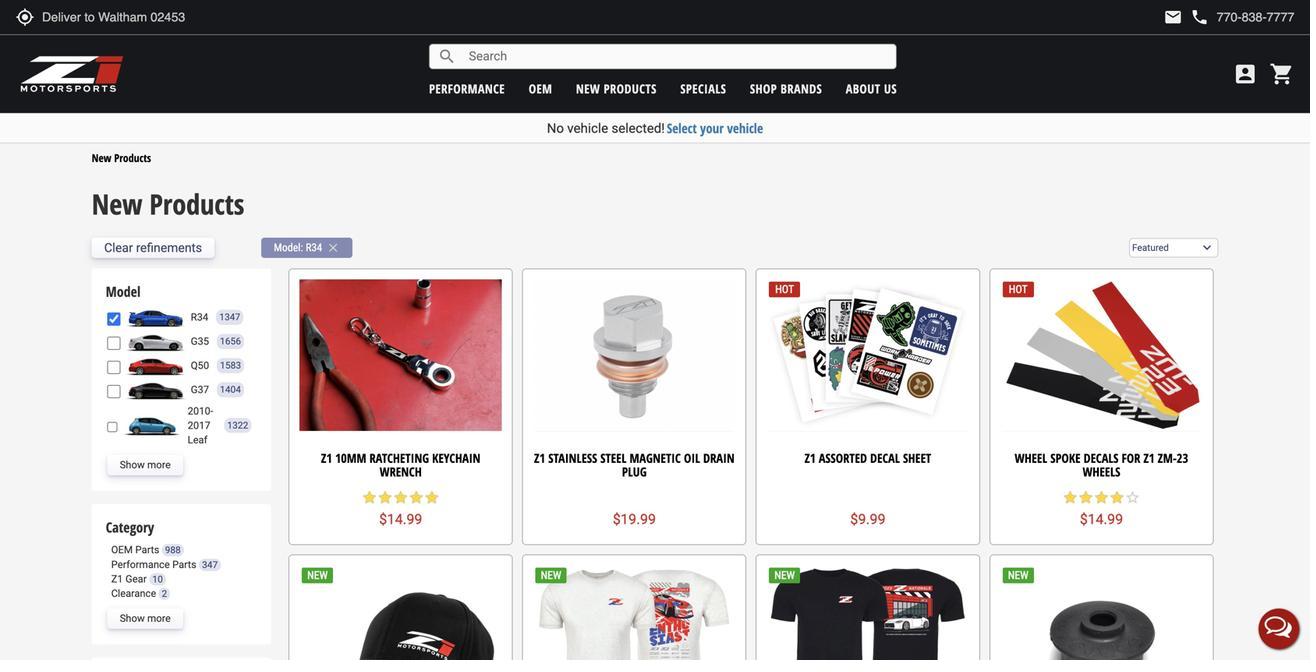 Task type: vqa. For each thing, say whether or not it's contained in the screenshot.
been
no



Task type: describe. For each thing, give the bounding box(es) containing it.
products
[[604, 80, 657, 97]]

1 horizontal spatial parts
[[172, 559, 196, 571]]

refinements
[[136, 241, 202, 256]]

more for category
[[147, 613, 171, 625]]

account_box
[[1233, 62, 1258, 87]]

show more for category
[[120, 613, 171, 625]]

show more button for model
[[107, 456, 183, 476]]

2
[[162, 589, 167, 600]]

7 star from the left
[[1079, 490, 1094, 506]]

5 star from the left
[[424, 490, 440, 506]]

oil
[[684, 450, 700, 467]]

performance
[[111, 559, 170, 571]]

2010- 2017 leaf
[[188, 406, 213, 446]]

about
[[846, 80, 881, 97]]

drain
[[704, 450, 735, 467]]

1322
[[227, 421, 248, 431]]

z1 for z1 stainless steel magnetic oil drain plug
[[534, 450, 545, 467]]

show more button for category
[[107, 609, 183, 630]]

model:
[[274, 241, 303, 254]]

1 horizontal spatial vehicle
[[727, 119, 764, 137]]

1347
[[219, 312, 240, 323]]

phone
[[1191, 8, 1210, 27]]

steel
[[601, 450, 627, 467]]

decals
[[1084, 450, 1119, 467]]

star star star star star $14.99
[[362, 490, 440, 528]]

clear
[[104, 241, 133, 256]]

347
[[202, 560, 218, 571]]

account_box link
[[1230, 62, 1262, 87]]

z1 stainless steel magnetic oil drain plug
[[534, 450, 735, 481]]

no vehicle selected! select your vehicle
[[547, 119, 764, 137]]

r34 inside model: r34 close
[[306, 241, 322, 254]]

star star star star star_border $14.99
[[1063, 490, 1141, 528]]

wheels
[[1083, 464, 1121, 481]]

category oem parts 988 performance parts 347 z1 gear 10 clearance 2
[[106, 518, 218, 600]]

new
[[576, 80, 600, 97]]

1 vertical spatial products
[[149, 185, 244, 223]]

clear refinements
[[104, 241, 202, 256]]

nissan skyline coupe sedan r34 gtr gt-r bnr34 gts-t gtst gts awd attesa 1999 2000 2001 2002 rb20det rb25de rb25det rb26dett z1 motorsports image
[[125, 308, 187, 328]]

search
[[438, 47, 457, 66]]

selected!
[[612, 121, 665, 136]]

z1 motorsports logo image
[[20, 55, 124, 94]]

brands
[[781, 80, 822, 97]]

z1 inside category oem parts 988 performance parts 347 z1 gear 10 clearance 2
[[111, 574, 123, 585]]

us
[[884, 80, 897, 97]]

keychain
[[432, 450, 481, 467]]

$14.99 for wrench
[[379, 512, 423, 528]]

mail phone
[[1164, 8, 1210, 27]]

infiniti q50 sedan hybrid v37 2014 2015 2016 2017 2018 2019 2020 vq37vhr 2.0t 3.0t 3.7l red sport redsport vr30ddtt z1 motorsports image
[[125, 356, 187, 376]]

Search search field
[[457, 45, 897, 69]]

ratcheting
[[370, 450, 429, 467]]

for
[[1122, 450, 1141, 467]]

1404
[[220, 385, 241, 396]]

988
[[165, 546, 181, 556]]

infiniti g37 coupe sedan convertible v36 cv36 hv36 skyline 2008 2009 2010 2011 2012 2013 3.7l vq37vhr z1 motorsports image
[[125, 380, 187, 400]]

sheet
[[903, 450, 932, 467]]

shop
[[750, 80, 778, 97]]

10
[[152, 574, 163, 585]]

shopping_cart link
[[1266, 62, 1295, 87]]



Task type: locate. For each thing, give the bounding box(es) containing it.
about us
[[846, 80, 897, 97]]

2 show more from the top
[[120, 613, 171, 625]]

2010-
[[188, 406, 213, 417]]

2 new products from the top
[[92, 185, 244, 223]]

shop brands
[[750, 80, 822, 97]]

$14.99
[[379, 512, 423, 528], [1080, 512, 1124, 528]]

model: r34 close
[[274, 241, 340, 255]]

z1 for z1 10mm ratcheting keychain wrench
[[321, 450, 332, 467]]

8 star from the left
[[1094, 490, 1110, 506]]

r34 up the 'g35'
[[191, 312, 208, 323]]

mail
[[1164, 8, 1183, 27]]

show for category
[[120, 613, 145, 625]]

0 vertical spatial more
[[147, 460, 171, 471]]

oem inside category oem parts 988 performance parts 347 z1 gear 10 clearance 2
[[111, 545, 133, 556]]

decal
[[871, 450, 900, 467]]

your
[[700, 119, 724, 137]]

star_border
[[1125, 490, 1141, 506]]

1 vertical spatial show
[[120, 613, 145, 625]]

z1
[[321, 450, 332, 467], [534, 450, 545, 467], [805, 450, 816, 467], [1144, 450, 1155, 467], [111, 574, 123, 585]]

null image
[[121, 416, 184, 436]]

show more for model
[[120, 460, 171, 471]]

phone link
[[1191, 8, 1295, 27]]

performance
[[429, 80, 505, 97]]

wheel spoke decals for z1 zm-23 wheels
[[1015, 450, 1189, 481]]

spoke
[[1051, 450, 1081, 467]]

0 horizontal spatial oem
[[111, 545, 133, 556]]

z1 10mm ratcheting keychain wrench
[[321, 450, 481, 481]]

0 horizontal spatial $14.99
[[379, 512, 423, 528]]

1 new products from the top
[[92, 151, 151, 165]]

r34 left close
[[306, 241, 322, 254]]

zm-
[[1158, 450, 1177, 467]]

new products
[[576, 80, 657, 97]]

z1 assorted decal sheet
[[805, 450, 932, 467]]

q50
[[191, 360, 209, 372]]

1 more from the top
[[147, 460, 171, 471]]

show more button down null image
[[107, 456, 183, 476]]

r34
[[306, 241, 322, 254], [191, 312, 208, 323]]

show
[[120, 460, 145, 471], [120, 613, 145, 625]]

show for model
[[120, 460, 145, 471]]

specials link
[[681, 80, 727, 97]]

1 vertical spatial more
[[147, 613, 171, 625]]

show more
[[120, 460, 171, 471], [120, 613, 171, 625]]

1 vertical spatial parts
[[172, 559, 196, 571]]

show more button down clearance at the left bottom of the page
[[107, 609, 183, 630]]

z1 left 10mm
[[321, 450, 332, 467]]

clear refinements button
[[92, 238, 215, 258]]

1 $14.99 from the left
[[379, 512, 423, 528]]

close
[[326, 241, 340, 255]]

0 vertical spatial parts
[[135, 545, 159, 556]]

oem
[[529, 80, 553, 97], [111, 545, 133, 556]]

0 vertical spatial show
[[120, 460, 145, 471]]

1 star from the left
[[362, 490, 378, 506]]

1583
[[220, 361, 241, 372]]

clearance
[[111, 588, 156, 600]]

1 vertical spatial show more button
[[107, 609, 183, 630]]

more down null image
[[147, 460, 171, 471]]

$14.99 inside star star star star star_border $14.99
[[1080, 512, 1124, 528]]

0 vertical spatial products
[[114, 151, 151, 165]]

10mm
[[335, 450, 367, 467]]

wheel
[[1015, 450, 1048, 467]]

oem link
[[529, 80, 553, 97]]

0 vertical spatial show more button
[[107, 456, 183, 476]]

2 more from the top
[[147, 613, 171, 625]]

1 horizontal spatial r34
[[306, 241, 322, 254]]

0 vertical spatial new
[[92, 151, 111, 165]]

z1 inside wheel spoke decals for z1 zm-23 wheels
[[1144, 450, 1155, 467]]

z1 inside z1 stainless steel magnetic oil drain plug
[[534, 450, 545, 467]]

products
[[114, 151, 151, 165], [149, 185, 244, 223]]

1656
[[220, 336, 241, 347]]

1 show more from the top
[[120, 460, 171, 471]]

wrench
[[380, 464, 422, 481]]

parts up performance
[[135, 545, 159, 556]]

1 vertical spatial r34
[[191, 312, 208, 323]]

z1 for z1 assorted decal sheet
[[805, 450, 816, 467]]

1 vertical spatial new
[[92, 185, 143, 223]]

show down clearance at the left bottom of the page
[[120, 613, 145, 625]]

specials
[[681, 80, 727, 97]]

shop brands link
[[750, 80, 822, 97]]

g35
[[191, 336, 209, 348]]

no
[[547, 121, 564, 136]]

new products link
[[576, 80, 657, 97]]

show more down clearance at the left bottom of the page
[[120, 613, 171, 625]]

0 horizontal spatial r34
[[191, 312, 208, 323]]

new products link
[[92, 151, 151, 165]]

select your vehicle link
[[667, 119, 764, 137]]

2 $14.99 from the left
[[1080, 512, 1124, 528]]

z1 left assorted
[[805, 450, 816, 467]]

vehicle inside no vehicle selected! select your vehicle
[[567, 121, 609, 136]]

z1 left stainless
[[534, 450, 545, 467]]

23
[[1177, 450, 1189, 467]]

0 vertical spatial new products
[[92, 151, 151, 165]]

1 new from the top
[[92, 151, 111, 165]]

new
[[92, 151, 111, 165], [92, 185, 143, 223]]

my_location
[[16, 8, 34, 27]]

2 new from the top
[[92, 185, 143, 223]]

leaf
[[188, 434, 208, 446]]

z1 right for
[[1144, 450, 1155, 467]]

new products
[[92, 151, 151, 165], [92, 185, 244, 223]]

oem up performance
[[111, 545, 133, 556]]

0 vertical spatial r34
[[306, 241, 322, 254]]

more for model
[[147, 460, 171, 471]]

parts
[[135, 545, 159, 556], [172, 559, 196, 571]]

assorted
[[819, 450, 868, 467]]

more down '2'
[[147, 613, 171, 625]]

z1 inside z1 10mm ratcheting keychain wrench
[[321, 450, 332, 467]]

0 vertical spatial show more
[[120, 460, 171, 471]]

1 show from the top
[[120, 460, 145, 471]]

about us link
[[846, 80, 897, 97]]

$14.99 inside star star star star star $14.99
[[379, 512, 423, 528]]

gear
[[126, 574, 147, 585]]

mail link
[[1164, 8, 1183, 27]]

2 star from the left
[[378, 490, 393, 506]]

select
[[667, 119, 697, 137]]

1 show more button from the top
[[107, 456, 183, 476]]

1 horizontal spatial oem
[[529, 80, 553, 97]]

$9.99
[[851, 512, 886, 528]]

magnetic
[[630, 450, 681, 467]]

infiniti g35 coupe sedan v35 v36 skyline 2003 2004 2005 2006 2007 2008 3.5l vq35de revup rev up vq35hr z1 motorsports image
[[125, 332, 187, 352]]

None checkbox
[[107, 313, 121, 326], [107, 361, 121, 374], [107, 421, 117, 434], [107, 313, 121, 326], [107, 361, 121, 374], [107, 421, 117, 434]]

stainless
[[549, 450, 598, 467]]

2017
[[188, 420, 210, 432]]

z1 left gear
[[111, 574, 123, 585]]

4 star from the left
[[409, 490, 424, 506]]

1 vertical spatial show more
[[120, 613, 171, 625]]

1 vertical spatial oem
[[111, 545, 133, 556]]

show more down null image
[[120, 460, 171, 471]]

show down null image
[[120, 460, 145, 471]]

vehicle right no
[[567, 121, 609, 136]]

$14.99 for z1
[[1080, 512, 1124, 528]]

3 star from the left
[[393, 490, 409, 506]]

0 vertical spatial oem
[[529, 80, 553, 97]]

None checkbox
[[107, 337, 121, 350], [107, 385, 121, 398], [107, 337, 121, 350], [107, 385, 121, 398]]

6 star from the left
[[1063, 490, 1079, 506]]

0 horizontal spatial vehicle
[[567, 121, 609, 136]]

star
[[362, 490, 378, 506], [378, 490, 393, 506], [393, 490, 409, 506], [409, 490, 424, 506], [424, 490, 440, 506], [1063, 490, 1079, 506], [1079, 490, 1094, 506], [1094, 490, 1110, 506], [1110, 490, 1125, 506]]

parts down '988'
[[172, 559, 196, 571]]

1 horizontal spatial $14.99
[[1080, 512, 1124, 528]]

plug
[[622, 464, 647, 481]]

1 vertical spatial new products
[[92, 185, 244, 223]]

shopping_cart
[[1270, 62, 1295, 87]]

2 show from the top
[[120, 613, 145, 625]]

performance link
[[429, 80, 505, 97]]

model
[[106, 282, 141, 302]]

9 star from the left
[[1110, 490, 1125, 506]]

show more button
[[107, 456, 183, 476], [107, 609, 183, 630]]

g37
[[191, 384, 209, 396]]

oem up no
[[529, 80, 553, 97]]

$14.99 down wheels
[[1080, 512, 1124, 528]]

category
[[106, 518, 154, 537]]

$19.99
[[613, 512, 656, 528]]

2 show more button from the top
[[107, 609, 183, 630]]

vehicle right your
[[727, 119, 764, 137]]

0 horizontal spatial parts
[[135, 545, 159, 556]]

$14.99 down wrench
[[379, 512, 423, 528]]



